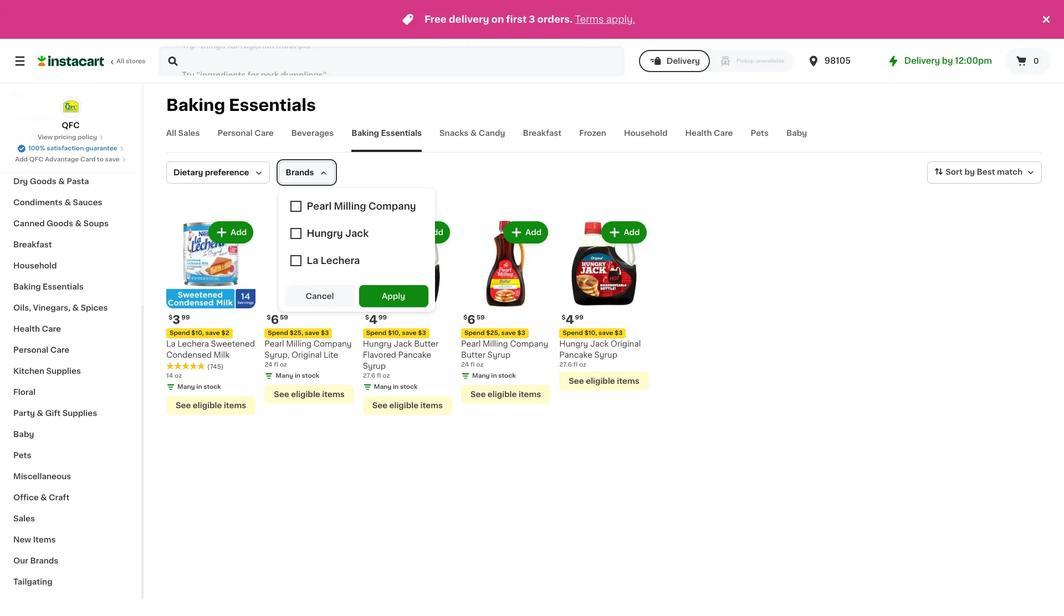 Task type: vqa. For each thing, say whether or not it's contained in the screenshot.
Copper
no



Task type: locate. For each thing, give the bounding box(es) containing it.
0 vertical spatial health care
[[686, 129, 734, 137]]

spend $10, save $3
[[563, 330, 623, 336], [366, 330, 426, 336]]

$ for la lechera sweetened condensed milk
[[169, 315, 173, 321]]

breakfast down canned
[[13, 241, 52, 248]]

pancake inside hungry jack original pancake syrup 27.6 fl oz
[[560, 351, 593, 359]]

our brands link
[[7, 550, 135, 571]]

0 horizontal spatial 59
[[280, 315, 288, 321]]

★★★★★
[[166, 362, 205, 370], [166, 362, 205, 370]]

pearl inside 'pearl milling company butter syrup 24 fl oz'
[[461, 340, 481, 348]]

1 horizontal spatial by
[[965, 168, 976, 176]]

many in stock down 'pearl milling company butter syrup 24 fl oz' at the bottom
[[473, 373, 516, 379]]

eligible down pearl milling company syrup, original lite 24 fl oz
[[291, 391, 320, 398]]

eligible for hungry jack original pancake syrup
[[586, 377, 616, 385]]

1 vertical spatial 27.6
[[363, 373, 376, 379]]

1 $ from the left
[[169, 315, 173, 321]]

see eligible items button for la lechera sweetened condensed milk
[[166, 396, 256, 415]]

household link
[[625, 128, 668, 152], [7, 255, 135, 276]]

save for hungry jack butter flavored pancake syrup
[[402, 330, 417, 336]]

pearl
[[265, 340, 284, 348], [461, 340, 481, 348]]

59 up syrup,
[[280, 315, 288, 321]]

breakfast link
[[523, 128, 562, 152], [7, 234, 135, 255]]

save up pearl milling company syrup, original lite 24 fl oz
[[305, 330, 320, 336]]

by left 12:00pm
[[943, 57, 954, 65]]

1 horizontal spatial 6
[[468, 314, 476, 326]]

brands inside dropdown button
[[286, 169, 314, 176]]

spend for pearl milling company butter syrup
[[465, 330, 485, 336]]

to
[[97, 156, 104, 163]]

1 horizontal spatial breakfast link
[[523, 128, 562, 152]]

oz inside hungry jack butter flavored pancake syrup 27.6 fl oz
[[383, 373, 390, 379]]

1 vertical spatial essentials
[[381, 129, 422, 137]]

spend $25, save $3 up 'pearl milling company butter syrup 24 fl oz' at the bottom
[[465, 330, 526, 336]]

spend down $ 3 99
[[170, 330, 190, 336]]

2 vertical spatial baking essentials
[[13, 283, 84, 291]]

2 $ from the left
[[267, 315, 271, 321]]

1 spend $25, save $3 from the left
[[268, 330, 329, 336]]

pets
[[751, 129, 769, 137], [13, 451, 31, 459]]

99 up spend $10, save $2
[[182, 315, 190, 321]]

liquor
[[13, 156, 39, 164]]

prepared
[[13, 72, 50, 80]]

2 $ 6 59 from the left
[[464, 314, 485, 326]]

$10, for hungry jack butter flavored pancake syrup
[[388, 330, 401, 336]]

2 hungry from the left
[[363, 340, 392, 348]]

stock for lite
[[302, 373, 320, 379]]

1 vertical spatial brands
[[30, 557, 58, 565]]

$3 for pearl milling company syrup, original lite
[[321, 330, 329, 336]]

sales
[[178, 129, 200, 137], [13, 515, 35, 522]]

1 $10, from the left
[[192, 330, 204, 336]]

$10, for hungry jack original pancake syrup
[[585, 330, 598, 336]]

2 add button from the left
[[308, 222, 351, 242]]

0 horizontal spatial butter
[[414, 340, 439, 348]]

$10, up hungry jack original pancake syrup 27.6 fl oz
[[585, 330, 598, 336]]

many in stock down hungry jack butter flavored pancake syrup 27.6 fl oz
[[374, 384, 418, 390]]

pancake inside hungry jack butter flavored pancake syrup 27.6 fl oz
[[398, 351, 432, 359]]

0 vertical spatial baking essentials
[[166, 97, 316, 113]]

see eligible items down hungry jack original pancake syrup 27.6 fl oz
[[569, 377, 640, 385]]

in down pearl milling company syrup, original lite 24 fl oz
[[295, 373, 301, 379]]

0 vertical spatial baby
[[787, 129, 808, 137]]

add button for syrup,
[[308, 222, 351, 242]]

1 horizontal spatial spend $25, save $3
[[465, 330, 526, 336]]

2 99 from the left
[[576, 315, 584, 321]]

tailgating link
[[7, 571, 135, 592]]

see eligible items button down hungry jack original pancake syrup 27.6 fl oz
[[560, 372, 649, 391]]

brands down beverages link
[[286, 169, 314, 176]]

1 horizontal spatial pets link
[[751, 128, 769, 152]]

$3 for hungry jack butter flavored pancake syrup
[[418, 330, 426, 336]]

goods for dry
[[30, 177, 56, 185]]

company inside pearl milling company syrup, original lite 24 fl oz
[[314, 340, 352, 348]]

$ 4 99 for hungry jack original pancake syrup
[[562, 314, 584, 326]]

preference
[[205, 169, 249, 176]]

baking up oils,
[[13, 283, 41, 291]]

dietary
[[174, 169, 203, 176]]

items for pearl milling company butter syrup
[[519, 391, 542, 398]]

5 add button from the left
[[603, 222, 646, 242]]

see eligible items button down pearl milling company syrup, original lite 24 fl oz
[[265, 385, 354, 404]]

baking right beverages link
[[352, 129, 379, 137]]

oz
[[280, 362, 287, 368], [477, 362, 484, 368], [580, 362, 587, 368], [175, 373, 182, 379], [383, 373, 390, 379]]

2 horizontal spatial baking essentials
[[352, 129, 422, 137]]

1 horizontal spatial all
[[166, 129, 176, 137]]

1 horizontal spatial 99
[[379, 315, 387, 321]]

1 horizontal spatial jack
[[591, 340, 609, 348]]

hard
[[13, 114, 33, 122]]

1 jack from the left
[[591, 340, 609, 348]]

0 horizontal spatial 99
[[182, 315, 190, 321]]

personal care
[[218, 129, 274, 137], [13, 346, 69, 354]]

1 horizontal spatial household
[[625, 129, 668, 137]]

spend $25, save $3 for syrup
[[465, 330, 526, 336]]

0 horizontal spatial personal care
[[13, 346, 69, 354]]

6 for pearl milling company syrup, original lite
[[271, 314, 279, 326]]

$ up "la"
[[169, 315, 173, 321]]

jack inside hungry jack butter flavored pancake syrup 27.6 fl oz
[[394, 340, 412, 348]]

party
[[13, 409, 35, 417]]

breakfast link down canned goods & soups
[[7, 234, 135, 255]]

beverages up brands dropdown button at the top
[[292, 129, 334, 137]]

milling
[[286, 340, 312, 348], [483, 340, 508, 348]]

0 horizontal spatial by
[[943, 57, 954, 65]]

add button for flavored
[[406, 222, 449, 242]]

original inside hungry jack original pancake syrup 27.6 fl oz
[[611, 340, 641, 348]]

fl inside hungry jack original pancake syrup 27.6 fl oz
[[574, 362, 578, 368]]

2 spend $10, save $3 from the left
[[366, 330, 426, 336]]

brands button
[[279, 161, 335, 184]]

household down canned
[[13, 262, 57, 270]]

household right frozen in the top of the page
[[625, 129, 668, 137]]

beverages inside hard beverages link
[[35, 114, 77, 122]]

eligible down 'pearl milling company butter syrup 24 fl oz' at the bottom
[[488, 391, 517, 398]]

many for flavored
[[374, 384, 392, 390]]

advantage
[[45, 156, 79, 163]]

qfc up view pricing policy link
[[62, 121, 80, 129]]

3 right first at the top left of the page
[[529, 15, 536, 24]]

spend
[[170, 330, 190, 336], [268, 330, 288, 336], [465, 330, 485, 336], [563, 330, 584, 336], [366, 330, 387, 336]]

0 horizontal spatial health care
[[13, 325, 61, 333]]

eligible down '(745)'
[[193, 402, 222, 410]]

1 horizontal spatial baking essentials
[[166, 97, 316, 113]]

0 horizontal spatial hungry
[[363, 340, 392, 348]]

2 milling from the left
[[483, 340, 508, 348]]

& up 100%
[[34, 135, 41, 143]]

1 vertical spatial sales
[[13, 515, 35, 522]]

2 $10, from the left
[[585, 330, 598, 336]]

spend up hungry jack original pancake syrup 27.6 fl oz
[[563, 330, 584, 336]]

2 vertical spatial baking
[[13, 283, 41, 291]]

2 pancake from the left
[[398, 351, 432, 359]]

1 milling from the left
[[286, 340, 312, 348]]

0 vertical spatial pets
[[751, 129, 769, 137]]

0 horizontal spatial pets
[[13, 451, 31, 459]]

1 vertical spatial goods
[[47, 220, 73, 227]]

6 for pearl milling company butter syrup
[[468, 314, 476, 326]]

1 pancake from the left
[[560, 351, 593, 359]]

3 $3 from the left
[[615, 330, 623, 336]]

0 horizontal spatial breakfast link
[[7, 234, 135, 255]]

1 vertical spatial pets link
[[7, 445, 135, 466]]

cider
[[42, 135, 64, 143]]

$25, up 'pearl milling company butter syrup 24 fl oz' at the bottom
[[487, 330, 500, 336]]

brands down items
[[30, 557, 58, 565]]

items
[[617, 377, 640, 385], [322, 391, 345, 398], [519, 391, 542, 398], [224, 402, 246, 410], [421, 402, 443, 410]]

spend $25, save $3
[[268, 330, 329, 336], [465, 330, 526, 336]]

& left "gift"
[[37, 409, 43, 417]]

items for hungry jack original pancake syrup
[[617, 377, 640, 385]]

0 horizontal spatial $10,
[[192, 330, 204, 336]]

eligible down hungry jack butter flavored pancake syrup 27.6 fl oz
[[390, 402, 419, 410]]

delivery
[[449, 15, 490, 24]]

3 99 from the left
[[379, 315, 387, 321]]

view pricing policy link
[[38, 133, 104, 142]]

by for delivery
[[943, 57, 954, 65]]

beverages up cider
[[35, 114, 77, 122]]

see for pearl milling company butter syrup
[[471, 391, 486, 398]]

1 spend $10, save $3 from the left
[[563, 330, 623, 336]]

2 spend from the left
[[268, 330, 288, 336]]

$ for pearl milling company butter syrup
[[464, 315, 468, 321]]

personal up kitchen at the left bottom
[[13, 346, 48, 354]]

1 $ 6 59 from the left
[[267, 314, 288, 326]]

0 vertical spatial baking
[[166, 97, 225, 113]]

pearl milling company butter syrup 24 fl oz
[[461, 340, 549, 368]]

new items link
[[7, 529, 135, 550]]

in down 'pearl milling company butter syrup 24 fl oz' at the bottom
[[492, 373, 497, 379]]

many in stock for flavored
[[374, 384, 418, 390]]

spend $10, save $3 up hungry jack butter flavored pancake syrup 27.6 fl oz
[[366, 330, 426, 336]]

0 vertical spatial butter
[[414, 340, 439, 348]]

1 vertical spatial baking essentials link
[[7, 276, 135, 297]]

in down hungry jack butter flavored pancake syrup 27.6 fl oz
[[393, 384, 399, 390]]

health care link
[[686, 128, 734, 152], [7, 318, 135, 339]]

1 $ 4 99 from the left
[[562, 314, 584, 326]]

$ 4 99 for hungry jack butter flavored pancake syrup
[[365, 314, 387, 326]]

spend for hungry jack butter flavored pancake syrup
[[366, 330, 387, 336]]

see for la lechera sweetened condensed milk
[[176, 402, 191, 410]]

1 $3 from the left
[[321, 330, 329, 336]]

butter inside hungry jack butter flavored pancake syrup 27.6 fl oz
[[414, 340, 439, 348]]

cancel button
[[285, 285, 355, 307]]

match
[[998, 168, 1023, 176]]

2 $25, from the left
[[487, 330, 500, 336]]

see
[[569, 377, 584, 385], [274, 391, 289, 398], [471, 391, 486, 398], [176, 402, 191, 410], [373, 402, 388, 410]]

None search field
[[159, 45, 625, 77]]

2 59 from the left
[[477, 315, 485, 321]]

3 $10, from the left
[[388, 330, 401, 336]]

spend up 'pearl milling company butter syrup 24 fl oz' at the bottom
[[465, 330, 485, 336]]

1 horizontal spatial $10,
[[388, 330, 401, 336]]

brands
[[286, 169, 314, 176], [30, 557, 58, 565]]

1 99 from the left
[[182, 315, 190, 321]]

&
[[471, 129, 477, 137], [34, 135, 41, 143], [58, 177, 65, 185], [65, 199, 71, 206], [75, 220, 82, 227], [72, 304, 79, 312], [37, 409, 43, 417], [40, 494, 47, 501]]

1 horizontal spatial health care
[[686, 129, 734, 137]]

1 vertical spatial health
[[13, 325, 40, 333]]

Search field
[[160, 47, 624, 75]]

jack inside hungry jack original pancake syrup 27.6 fl oz
[[591, 340, 609, 348]]

0 button
[[1006, 48, 1052, 74]]

2 horizontal spatial syrup
[[595, 351, 618, 359]]

4 add button from the left
[[505, 222, 548, 242]]

1 horizontal spatial 24
[[461, 362, 469, 368]]

free
[[425, 15, 447, 24]]

delivery
[[905, 57, 941, 65], [667, 57, 700, 65]]

1 horizontal spatial milling
[[483, 340, 508, 348]]

all left stores
[[116, 58, 124, 64]]

stock down hungry jack butter flavored pancake syrup 27.6 fl oz
[[400, 384, 418, 390]]

1 horizontal spatial beverages
[[292, 129, 334, 137]]

milling inside pearl milling company syrup, original lite 24 fl oz
[[286, 340, 312, 348]]

dry goods & pasta link
[[7, 171, 135, 192]]

goods
[[30, 177, 56, 185], [47, 220, 73, 227]]

spend up syrup,
[[268, 330, 288, 336]]

24
[[265, 362, 273, 368], [461, 362, 469, 368]]

59
[[280, 315, 288, 321], [477, 315, 485, 321]]

59 for pearl milling company syrup, original lite
[[280, 315, 288, 321]]

pearl for pearl milling company syrup, original lite
[[265, 340, 284, 348]]

4 for hungry jack original pancake syrup
[[566, 314, 574, 326]]

pancake
[[560, 351, 593, 359], [398, 351, 432, 359]]

0 horizontal spatial health care link
[[7, 318, 135, 339]]

1 vertical spatial beverages
[[292, 129, 334, 137]]

hungry
[[560, 340, 589, 348], [363, 340, 392, 348]]

essentials up 'oils, vinegars, & spices'
[[43, 283, 84, 291]]

0 horizontal spatial spend $10, save $3
[[366, 330, 426, 336]]

personal care link up kitchen supplies
[[7, 339, 135, 361]]

in for syrup,
[[295, 373, 301, 379]]

$10, for la lechera sweetened condensed milk
[[192, 330, 204, 336]]

baking up all sales
[[166, 97, 225, 113]]

1 hungry from the left
[[560, 340, 589, 348]]

hungry for flavored
[[363, 340, 392, 348]]

spend $25, save $3 up pearl milling company syrup, original lite 24 fl oz
[[268, 330, 329, 336]]

many in stock down pearl milling company syrup, original lite 24 fl oz
[[276, 373, 320, 379]]

$10, up flavored
[[388, 330, 401, 336]]

qfc down 100%
[[29, 156, 43, 163]]

$ up syrup,
[[267, 315, 271, 321]]

3
[[529, 15, 536, 24], [173, 314, 180, 326]]

2 6 from the left
[[468, 314, 476, 326]]

baby
[[787, 129, 808, 137], [13, 430, 34, 438]]

0 horizontal spatial all
[[116, 58, 124, 64]]

$ 4 99 down the apply
[[365, 314, 387, 326]]

1 vertical spatial personal care link
[[7, 339, 135, 361]]

4 down apply "button"
[[369, 314, 378, 326]]

1 6 from the left
[[271, 314, 279, 326]]

goods for canned
[[47, 220, 73, 227]]

$3 up hungry jack butter flavored pancake syrup 27.6 fl oz
[[418, 330, 426, 336]]

pearl inside pearl milling company syrup, original lite 24 fl oz
[[265, 340, 284, 348]]

5 spend from the left
[[366, 330, 387, 336]]

2 horizontal spatial 99
[[576, 315, 584, 321]]

& left craft at the bottom
[[40, 494, 47, 501]]

see for hungry jack butter flavored pancake syrup
[[373, 402, 388, 410]]

condiments & sauces
[[13, 199, 102, 206]]

kitchen supplies link
[[7, 361, 135, 382]]

fl inside 'pearl milling company butter syrup 24 fl oz'
[[471, 362, 475, 368]]

4 $3 from the left
[[418, 330, 426, 336]]

see down syrup,
[[274, 391, 289, 398]]

see down hungry jack original pancake syrup 27.6 fl oz
[[569, 377, 584, 385]]

fl inside pearl milling company syrup, original lite 24 fl oz
[[274, 362, 278, 368]]

office & craft link
[[7, 487, 135, 508]]

2 $ 4 99 from the left
[[365, 314, 387, 326]]

see eligible items button for hungry jack butter flavored pancake syrup
[[363, 396, 453, 415]]

new items
[[13, 536, 56, 544]]

syrup inside hungry jack original pancake syrup 27.6 fl oz
[[595, 351, 618, 359]]

see eligible items for pearl milling company syrup, original lite
[[274, 391, 345, 398]]

see eligible items down '(745)'
[[176, 402, 246, 410]]

syrup for jack
[[595, 351, 618, 359]]

3 spend from the left
[[465, 330, 485, 336]]

pasta
[[67, 177, 89, 185]]

2 jack from the left
[[394, 340, 412, 348]]

frozen
[[580, 129, 607, 137]]

1 horizontal spatial health care link
[[686, 128, 734, 152]]

& left candy
[[471, 129, 477, 137]]

$ for hungry jack original pancake syrup
[[562, 315, 566, 321]]

all stores
[[116, 58, 146, 64]]

0 horizontal spatial 27.6
[[363, 373, 376, 379]]

1 24 from the left
[[265, 362, 273, 368]]

terms apply. link
[[575, 15, 636, 24]]

company inside 'pearl milling company butter syrup 24 fl oz'
[[510, 340, 549, 348]]

essentials
[[229, 97, 316, 113], [381, 129, 422, 137], [43, 283, 84, 291]]

0 vertical spatial brands
[[286, 169, 314, 176]]

0 horizontal spatial 3
[[173, 314, 180, 326]]

personal up preference in the left of the page
[[218, 129, 253, 137]]

all
[[116, 58, 124, 64], [166, 129, 176, 137]]

spend for la lechera sweetened condensed milk
[[170, 330, 190, 336]]

see eligible items button down '(745)'
[[166, 396, 256, 415]]

2 pearl from the left
[[461, 340, 481, 348]]

0 horizontal spatial original
[[292, 351, 322, 359]]

$ for pearl milling company syrup, original lite
[[267, 315, 271, 321]]

0 horizontal spatial syrup
[[363, 362, 386, 370]]

$3 up hungry jack original pancake syrup 27.6 fl oz
[[615, 330, 623, 336]]

$ 6 59
[[267, 314, 288, 326], [464, 314, 485, 326]]

2 company from the left
[[510, 340, 549, 348]]

1 horizontal spatial butter
[[461, 351, 486, 359]]

goods up condiments
[[30, 177, 56, 185]]

see eligible items button for pearl milling company syrup, original lite
[[265, 385, 354, 404]]

3 inside the limited time offer region
[[529, 15, 536, 24]]

0 horizontal spatial spend $25, save $3
[[268, 330, 329, 336]]

save up 'pearl milling company butter syrup 24 fl oz' at the bottom
[[502, 330, 516, 336]]

27.6 inside hungry jack butter flavored pancake syrup 27.6 fl oz
[[363, 373, 376, 379]]

hungry inside hungry jack original pancake syrup 27.6 fl oz
[[560, 340, 589, 348]]

0 horizontal spatial beverages
[[35, 114, 77, 122]]

baby link
[[787, 128, 808, 152], [7, 424, 135, 445]]

0 vertical spatial all
[[116, 58, 124, 64]]

qfc logo image
[[60, 97, 81, 118]]

$ up hungry jack original pancake syrup 27.6 fl oz
[[562, 315, 566, 321]]

care
[[255, 129, 274, 137], [714, 129, 734, 137], [42, 325, 61, 333], [50, 346, 69, 354]]

4 product group from the left
[[461, 219, 551, 404]]

qfc
[[62, 121, 80, 129], [29, 156, 43, 163]]

many in stock down '(745)'
[[177, 384, 221, 390]]

$ 6 59 up 'pearl milling company butter syrup 24 fl oz' at the bottom
[[464, 314, 485, 326]]

sort
[[946, 168, 963, 176]]

0 vertical spatial essentials
[[229, 97, 316, 113]]

1 horizontal spatial 59
[[477, 315, 485, 321]]

0 vertical spatial personal care link
[[218, 128, 274, 152]]

1 horizontal spatial 3
[[529, 15, 536, 24]]

1 pearl from the left
[[265, 340, 284, 348]]

personal care link up preference in the left of the page
[[218, 128, 274, 152]]

personal care up kitchen supplies
[[13, 346, 69, 354]]

1 vertical spatial original
[[292, 351, 322, 359]]

oz inside 'pearl milling company butter syrup 24 fl oz'
[[477, 362, 484, 368]]

eligible for pearl milling company butter syrup
[[488, 391, 517, 398]]

canned
[[13, 220, 45, 227]]

4 $ from the left
[[562, 315, 566, 321]]

save up hungry jack butter flavored pancake syrup 27.6 fl oz
[[402, 330, 417, 336]]

$ 4 99 up hungry jack original pancake syrup 27.6 fl oz
[[562, 314, 584, 326]]

0 vertical spatial household link
[[625, 128, 668, 152]]

see eligible items button
[[560, 372, 649, 391], [265, 385, 354, 404], [461, 385, 551, 404], [166, 396, 256, 415], [363, 396, 453, 415]]

59 up 'pearl milling company butter syrup 24 fl oz' at the bottom
[[477, 315, 485, 321]]

original
[[611, 340, 641, 348], [292, 351, 322, 359]]

1 horizontal spatial syrup
[[488, 351, 511, 359]]

many
[[276, 373, 293, 379], [473, 373, 490, 379], [177, 384, 195, 390], [374, 384, 392, 390]]

27.6 inside hungry jack original pancake syrup 27.6 fl oz
[[560, 362, 572, 368]]

stock down 'pearl milling company butter syrup 24 fl oz' at the bottom
[[499, 373, 516, 379]]

pets link
[[751, 128, 769, 152], [7, 445, 135, 466]]

1 company from the left
[[314, 340, 352, 348]]

many down 'pearl milling company butter syrup 24 fl oz' at the bottom
[[473, 373, 490, 379]]

2 24 from the left
[[461, 362, 469, 368]]

1 vertical spatial breakfast
[[13, 241, 52, 248]]

1 product group from the left
[[166, 219, 256, 415]]

spend $10, save $3 up hungry jack original pancake syrup 27.6 fl oz
[[563, 330, 623, 336]]

by right sort at the right of page
[[965, 168, 976, 176]]

1 vertical spatial personal
[[13, 346, 48, 354]]

$
[[169, 315, 173, 321], [267, 315, 271, 321], [464, 315, 468, 321], [562, 315, 566, 321], [365, 315, 369, 321]]

$3 up lite
[[321, 330, 329, 336]]

$ up 'pearl milling company butter syrup 24 fl oz' at the bottom
[[464, 315, 468, 321]]

4 spend from the left
[[563, 330, 584, 336]]

sales up dietary
[[178, 129, 200, 137]]

$10, up lechera
[[192, 330, 204, 336]]

pearl for pearl milling company butter syrup
[[461, 340, 481, 348]]

0 horizontal spatial jack
[[394, 340, 412, 348]]

company for syrup
[[510, 340, 549, 348]]

delivery inside button
[[667, 57, 700, 65]]

original inside pearl milling company syrup, original lite 24 fl oz
[[292, 351, 322, 359]]

1 horizontal spatial 27.6
[[560, 362, 572, 368]]

0 horizontal spatial essentials
[[43, 283, 84, 291]]

0 vertical spatial original
[[611, 340, 641, 348]]

1 $25, from the left
[[290, 330, 304, 336]]

by inside best match sort by field
[[965, 168, 976, 176]]

1 4 from the left
[[566, 314, 574, 326]]

hungry inside hungry jack butter flavored pancake syrup 27.6 fl oz
[[363, 340, 392, 348]]

0 vertical spatial supplies
[[46, 367, 81, 375]]

& left spices
[[72, 304, 79, 312]]

syrup inside 'pearl milling company butter syrup 24 fl oz'
[[488, 351, 511, 359]]

1 59 from the left
[[280, 315, 288, 321]]

4 up hungry jack original pancake syrup 27.6 fl oz
[[566, 314, 574, 326]]

goods down condiments & sauces at top
[[47, 220, 73, 227]]

3 $ from the left
[[464, 315, 468, 321]]

see down 'pearl milling company butter syrup 24 fl oz' at the bottom
[[471, 391, 486, 398]]

$ inside $ 3 99
[[169, 315, 173, 321]]

product group
[[166, 219, 256, 415], [265, 219, 354, 404], [363, 219, 453, 415], [461, 219, 551, 404], [560, 219, 649, 391]]

party & gift supplies
[[13, 409, 97, 417]]

baking essentials link
[[352, 128, 422, 152], [7, 276, 135, 297]]

milling inside 'pearl milling company butter syrup 24 fl oz'
[[483, 340, 508, 348]]

many down flavored
[[374, 384, 392, 390]]

save left the $2
[[206, 330, 220, 336]]

2 $3 from the left
[[518, 330, 526, 336]]

baking
[[166, 97, 225, 113], [352, 129, 379, 137], [13, 283, 41, 291]]

99 down the apply
[[379, 315, 387, 321]]

miscellaneous link
[[7, 466, 135, 487]]

0 vertical spatial 3
[[529, 15, 536, 24]]

$3
[[321, 330, 329, 336], [518, 330, 526, 336], [615, 330, 623, 336], [418, 330, 426, 336]]

2 4 from the left
[[369, 314, 378, 326]]

save right to
[[105, 156, 120, 163]]

by inside delivery by 12:00pm link
[[943, 57, 954, 65]]

& left soups
[[75, 220, 82, 227]]

dietary preference
[[174, 169, 249, 176]]

oz inside hungry jack original pancake syrup 27.6 fl oz
[[580, 362, 587, 368]]

$3 up 'pearl milling company butter syrup 24 fl oz' at the bottom
[[518, 330, 526, 336]]

many down syrup,
[[276, 373, 293, 379]]

$25, up pearl milling company syrup, original lite 24 fl oz
[[290, 330, 304, 336]]

$ down apply "button"
[[365, 315, 369, 321]]

jack
[[591, 340, 609, 348], [394, 340, 412, 348]]

essentials up beverages link
[[229, 97, 316, 113]]

14 oz
[[166, 373, 182, 379]]

100% satisfaction guarantee
[[28, 145, 118, 151]]

see eligible items down 'pearl milling company butter syrup 24 fl oz' at the bottom
[[471, 391, 542, 398]]

1 horizontal spatial qfc
[[62, 121, 80, 129]]

items
[[33, 536, 56, 544]]

3 add button from the left
[[406, 222, 449, 242]]

milk
[[214, 351, 230, 359]]

5 $ from the left
[[365, 315, 369, 321]]

3 up "la"
[[173, 314, 180, 326]]

0 horizontal spatial household
[[13, 262, 57, 270]]

household link right frozen link
[[625, 128, 668, 152]]

many for syrup,
[[276, 373, 293, 379]]

0 vertical spatial beverages
[[35, 114, 77, 122]]

essentials left snacks
[[381, 129, 422, 137]]

1 spend from the left
[[170, 330, 190, 336]]

0 horizontal spatial 4
[[369, 314, 378, 326]]

59 for pearl milling company butter syrup
[[477, 315, 485, 321]]

6 up syrup,
[[271, 314, 279, 326]]

product group containing 3
[[166, 219, 256, 415]]

household
[[625, 129, 668, 137], [13, 262, 57, 270]]

see eligible items for hungry jack original pancake syrup
[[569, 377, 640, 385]]

supplies down floral link
[[62, 409, 97, 417]]

snacks & candy
[[440, 129, 506, 137]]

all sales
[[166, 129, 200, 137]]

1 vertical spatial baby link
[[7, 424, 135, 445]]

2 spend $25, save $3 from the left
[[465, 330, 526, 336]]

99 inside $ 3 99
[[182, 315, 190, 321]]



Task type: describe. For each thing, give the bounding box(es) containing it.
0 horizontal spatial household link
[[7, 255, 135, 276]]

0 horizontal spatial pets link
[[7, 445, 135, 466]]

0 vertical spatial household
[[625, 129, 668, 137]]

best
[[978, 168, 996, 176]]

terms
[[575, 15, 604, 24]]

see for hungry jack original pancake syrup
[[569, 377, 584, 385]]

in for flavored
[[393, 384, 399, 390]]

jack for syrup
[[591, 340, 609, 348]]

0 horizontal spatial health
[[13, 325, 40, 333]]

add qfc advantage card to save
[[15, 156, 120, 163]]

all stores link
[[38, 45, 146, 77]]

0 horizontal spatial brands
[[30, 557, 58, 565]]

1 vertical spatial baking essentials
[[352, 129, 422, 137]]

0 vertical spatial baking essentials link
[[352, 128, 422, 152]]

0 vertical spatial qfc
[[62, 121, 80, 129]]

dietary preference button
[[166, 161, 270, 184]]

satisfaction
[[47, 145, 84, 151]]

$ 6 59 for pearl milling company butter syrup
[[464, 314, 485, 326]]

12:00pm
[[956, 57, 993, 65]]

frozen link
[[580, 128, 607, 152]]

save for pearl milling company butter syrup
[[502, 330, 516, 336]]

1 horizontal spatial breakfast
[[523, 129, 562, 137]]

hard beverages link
[[7, 108, 135, 129]]

$2
[[222, 330, 230, 336]]

add for la lechera sweetened condensed milk
[[231, 229, 247, 236]]

14
[[166, 373, 173, 379]]

eligible for la lechera sweetened condensed milk
[[193, 402, 222, 410]]

see eligible items for pearl milling company butter syrup
[[471, 391, 542, 398]]

Best match Sort by field
[[928, 161, 1043, 184]]

save for hungry jack original pancake syrup
[[599, 330, 614, 336]]

5 product group from the left
[[560, 219, 649, 391]]

see for pearl milling company syrup, original lite
[[274, 391, 289, 398]]

fl inside hungry jack butter flavored pancake syrup 27.6 fl oz
[[377, 373, 381, 379]]

1 horizontal spatial baby
[[787, 129, 808, 137]]

supplies inside party & gift supplies link
[[62, 409, 97, 417]]

prepared foods link
[[7, 65, 135, 87]]

100%
[[28, 145, 45, 151]]

0
[[1034, 57, 1040, 65]]

kitchen
[[13, 367, 44, 375]]

milling for original
[[286, 340, 312, 348]]

la lechera sweetened condensed milk
[[166, 340, 255, 359]]

office
[[13, 494, 39, 501]]

health care inside the health care link
[[13, 325, 61, 333]]

1 vertical spatial qfc
[[29, 156, 43, 163]]

soups
[[84, 220, 109, 227]]

98105
[[825, 57, 851, 65]]

orders.
[[538, 15, 573, 24]]

spend $10, save $3 for hungry jack butter flavored pancake syrup
[[366, 330, 426, 336]]

miscellaneous
[[13, 473, 71, 480]]

1 vertical spatial breakfast link
[[7, 234, 135, 255]]

dry goods & pasta
[[13, 177, 89, 185]]

eligible for hungry jack butter flavored pancake syrup
[[390, 402, 419, 410]]

& left pasta at the top left of page
[[58, 177, 65, 185]]

spend $10, save $3 for hungry jack original pancake syrup
[[563, 330, 623, 336]]

0 horizontal spatial baking essentials
[[13, 283, 84, 291]]

limited time offer region
[[0, 0, 1041, 39]]

2 product group from the left
[[265, 219, 354, 404]]

1 horizontal spatial essentials
[[229, 97, 316, 113]]

see eligible items button for hungry jack original pancake syrup
[[560, 372, 649, 391]]

24 inside 'pearl milling company butter syrup 24 fl oz'
[[461, 362, 469, 368]]

sales link
[[7, 508, 135, 529]]

4 for hungry jack butter flavored pancake syrup
[[369, 314, 378, 326]]

0 vertical spatial pets link
[[751, 128, 769, 152]]

3 product group from the left
[[363, 219, 453, 415]]

la
[[166, 340, 176, 348]]

guarantee
[[85, 145, 118, 151]]

company for original
[[314, 340, 352, 348]]

1 vertical spatial baby
[[13, 430, 34, 438]]

syrup inside hungry jack butter flavored pancake syrup 27.6 fl oz
[[363, 362, 386, 370]]

0 horizontal spatial breakfast
[[13, 241, 52, 248]]

items for la lechera sweetened condensed milk
[[224, 402, 246, 410]]

spend $25, save $3 for original
[[268, 330, 329, 336]]

0 vertical spatial personal
[[218, 129, 253, 137]]

save for pearl milling company syrup, original lite
[[305, 330, 320, 336]]

many for butter
[[473, 373, 490, 379]]

beer
[[13, 135, 32, 143]]

0 vertical spatial sales
[[178, 129, 200, 137]]

0 vertical spatial health care link
[[686, 128, 734, 152]]

hard beverages
[[13, 114, 77, 122]]

many down 14 oz
[[177, 384, 195, 390]]

oils,
[[13, 304, 31, 312]]

by for sort
[[965, 168, 976, 176]]

condiments
[[13, 199, 63, 206]]

$ 6 59 for pearl milling company syrup, original lite
[[267, 314, 288, 326]]

1 horizontal spatial baking
[[166, 97, 225, 113]]

office & craft
[[13, 494, 70, 501]]

floral link
[[7, 382, 135, 403]]

items for hungry jack butter flavored pancake syrup
[[421, 402, 443, 410]]

canned goods & soups link
[[7, 213, 135, 234]]

new
[[13, 536, 31, 544]]

many in stock for syrup,
[[276, 373, 320, 379]]

milling for syrup
[[483, 340, 508, 348]]

delivery for delivery
[[667, 57, 700, 65]]

instacart logo image
[[38, 54, 104, 68]]

delivery by 12:00pm link
[[887, 54, 993, 68]]

qfc link
[[60, 97, 81, 131]]

foods
[[52, 72, 77, 80]]

lite
[[324, 351, 339, 359]]

1 horizontal spatial health
[[686, 129, 712, 137]]

party & gift supplies link
[[7, 403, 135, 424]]

our
[[13, 557, 28, 565]]

snacks & candy link
[[440, 128, 506, 152]]

1 vertical spatial pets
[[13, 451, 31, 459]]

free delivery on first 3 orders. terms apply.
[[425, 15, 636, 24]]

add for pearl milling company butter syrup
[[526, 229, 542, 236]]

wine
[[13, 93, 33, 101]]

cancel
[[306, 292, 334, 300]]

0 vertical spatial baby link
[[787, 128, 808, 152]]

syrup for milling
[[488, 351, 511, 359]]

syrup,
[[265, 351, 290, 359]]

all for all stores
[[116, 58, 124, 64]]

see eligible items for hungry jack butter flavored pancake syrup
[[373, 402, 443, 410]]

$ 3 99
[[169, 314, 190, 326]]

hungry jack butter flavored pancake syrup 27.6 fl oz
[[363, 340, 439, 379]]

condiments & sauces link
[[7, 192, 135, 213]]

$25, for original
[[290, 330, 304, 336]]

24 inside pearl milling company syrup, original lite 24 fl oz
[[265, 362, 273, 368]]

stores
[[126, 58, 146, 64]]

stock down '(745)'
[[204, 384, 221, 390]]

eligible for pearl milling company syrup, original lite
[[291, 391, 320, 398]]

save for la lechera sweetened condensed milk
[[206, 330, 220, 336]]

2 horizontal spatial essentials
[[381, 129, 422, 137]]

all sales link
[[166, 128, 200, 152]]

add for hungry jack original pancake syrup
[[624, 229, 640, 236]]

spend $10, save $2
[[170, 330, 230, 336]]

oz inside pearl milling company syrup, original lite 24 fl oz
[[280, 362, 287, 368]]

sweetened
[[211, 340, 255, 348]]

liquor link
[[7, 150, 135, 171]]

sort by
[[946, 168, 976, 176]]

wine link
[[7, 87, 135, 108]]

spend for pearl milling company syrup, original lite
[[268, 330, 288, 336]]

see eligible items button for pearl milling company butter syrup
[[461, 385, 551, 404]]

0 horizontal spatial baby link
[[7, 424, 135, 445]]

view pricing policy
[[38, 134, 97, 140]]

99 for la lechera sweetened condensed milk
[[182, 315, 190, 321]]

spend for hungry jack original pancake syrup
[[563, 330, 584, 336]]

prepared foods
[[13, 72, 77, 80]]

1 vertical spatial household
[[13, 262, 57, 270]]

service type group
[[639, 50, 794, 72]]

stock for syrup
[[400, 384, 418, 390]]

delivery for delivery by 12:00pm
[[905, 57, 941, 65]]

canned goods & soups
[[13, 220, 109, 227]]

0 horizontal spatial personal
[[13, 346, 48, 354]]

supplies inside kitchen supplies link
[[46, 367, 81, 375]]

& left sauces
[[65, 199, 71, 206]]

items for pearl milling company syrup, original lite
[[322, 391, 345, 398]]

1 add button from the left
[[210, 222, 253, 242]]

2 horizontal spatial baking
[[352, 129, 379, 137]]

0 vertical spatial personal care
[[218, 129, 274, 137]]

$ for hungry jack butter flavored pancake syrup
[[365, 315, 369, 321]]

in down condensed
[[197, 384, 202, 390]]

dry
[[13, 177, 28, 185]]

see eligible items for la lechera sweetened condensed milk
[[176, 402, 246, 410]]

flavored
[[363, 351, 397, 359]]

0 horizontal spatial sales
[[13, 515, 35, 522]]

kitchen supplies
[[13, 367, 81, 375]]

1 horizontal spatial pets
[[751, 129, 769, 137]]

add button for butter
[[505, 222, 548, 242]]

2 vertical spatial essentials
[[43, 283, 84, 291]]

jack for pancake
[[394, 340, 412, 348]]

add qfc advantage card to save link
[[15, 155, 126, 164]]

all for all sales
[[166, 129, 176, 137]]

floral
[[13, 388, 35, 396]]

stock for 24
[[499, 373, 516, 379]]

0 horizontal spatial personal care link
[[7, 339, 135, 361]]

spices
[[81, 304, 108, 312]]

99 for hungry jack butter flavored pancake syrup
[[379, 315, 387, 321]]

best match
[[978, 168, 1023, 176]]

0 horizontal spatial baking essentials link
[[7, 276, 135, 297]]

0 vertical spatial breakfast link
[[523, 128, 562, 152]]

beverages link
[[292, 128, 334, 152]]

our brands
[[13, 557, 58, 565]]

apply.
[[607, 15, 636, 24]]

vinegars,
[[33, 304, 70, 312]]

1 horizontal spatial personal care link
[[218, 128, 274, 152]]

beer & cider
[[13, 135, 64, 143]]

$3 for hungry jack original pancake syrup
[[615, 330, 623, 336]]

oils, vinegars, & spices link
[[7, 297, 135, 318]]

apply
[[382, 292, 406, 300]]

many in stock for butter
[[473, 373, 516, 379]]

hungry for pancake
[[560, 340, 589, 348]]

save inside 'add qfc advantage card to save' link
[[105, 156, 120, 163]]

add for pearl milling company syrup, original lite
[[329, 229, 345, 236]]

apply button
[[359, 285, 429, 307]]

snacks
[[440, 129, 469, 137]]

1 horizontal spatial household link
[[625, 128, 668, 152]]

pricing
[[54, 134, 76, 140]]

delivery by 12:00pm
[[905, 57, 993, 65]]

$3 for pearl milling company butter syrup
[[518, 330, 526, 336]]

in for butter
[[492, 373, 497, 379]]

99 for hungry jack original pancake syrup
[[576, 315, 584, 321]]

butter inside 'pearl milling company butter syrup 24 fl oz'
[[461, 351, 486, 359]]

first
[[507, 15, 527, 24]]



